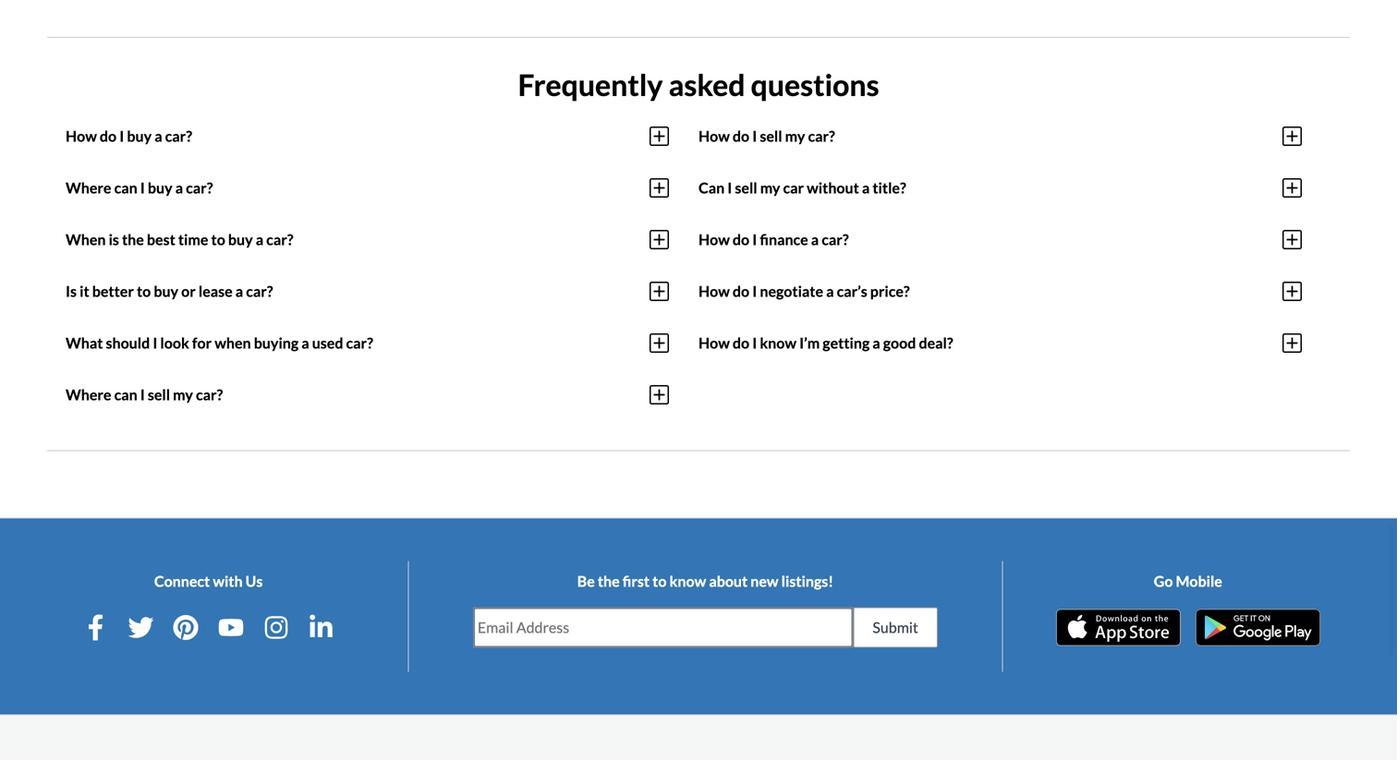 Task type: describe. For each thing, give the bounding box(es) containing it.
1 vertical spatial sell
[[735, 179, 758, 197]]

where can i buy a car?
[[66, 179, 213, 197]]

when
[[215, 334, 251, 352]]

new
[[751, 572, 779, 590]]

how do i buy a car? button
[[66, 110, 669, 162]]

plus square image for how do i finance a car?
[[1283, 229, 1302, 251]]

plus square image for how do i buy a car?
[[650, 125, 669, 147]]

what should i look for when buying a used car?
[[66, 334, 373, 352]]

what
[[66, 334, 103, 352]]

lease
[[199, 282, 233, 300]]

when is the best time to buy a car?
[[66, 231, 293, 249]]

plus square image for how do i sell my car?
[[1283, 125, 1302, 147]]

how for how do i know i'm getting a good deal?
[[699, 334, 730, 352]]

1 horizontal spatial my
[[760, 179, 780, 197]]

asked
[[669, 67, 745, 103]]

to inside when is the best time to buy a car? dropdown button
[[211, 231, 225, 249]]

facebook image
[[83, 615, 109, 641]]

getting
[[823, 334, 870, 352]]

car? inside dropdown button
[[346, 334, 373, 352]]

linkedin image
[[308, 615, 334, 641]]

car? right time
[[266, 231, 293, 249]]

i for how do i negotiate a car's price?
[[753, 282, 757, 300]]

where can i sell my car?
[[66, 386, 223, 404]]

first
[[623, 572, 650, 590]]

car? down questions
[[808, 127, 835, 145]]

go mobile
[[1154, 572, 1223, 590]]

good
[[883, 334, 916, 352]]

car? down the for
[[196, 386, 223, 404]]

can
[[699, 179, 725, 197]]

can for buy
[[114, 179, 137, 197]]

plus square image for how do i negotiate a car's price?
[[1283, 280, 1302, 303]]

i'm
[[800, 334, 820, 352]]

what should i look for when buying a used car? button
[[66, 317, 669, 369]]

where for where can i sell my car?
[[66, 386, 111, 404]]

deal?
[[919, 334, 953, 352]]

buying
[[254, 334, 299, 352]]

do for sell
[[733, 127, 750, 145]]

how for how do i buy a car?
[[66, 127, 97, 145]]

Email Address email field
[[474, 608, 852, 647]]

sell for how do i sell my car?
[[760, 127, 782, 145]]

used
[[312, 334, 343, 352]]

should
[[106, 334, 150, 352]]

sell for where can i sell my car?
[[148, 386, 170, 404]]

submit button
[[853, 608, 938, 648]]

how do i know i'm getting a good deal? button
[[699, 317, 1302, 369]]

be
[[577, 572, 595, 590]]

for
[[192, 334, 212, 352]]

how do i buy a car?
[[66, 127, 192, 145]]

us
[[246, 572, 263, 590]]

i for where can i sell my car?
[[140, 386, 145, 404]]

is it better to buy or lease a car?
[[66, 282, 273, 300]]

a left car's
[[826, 282, 834, 300]]

car
[[783, 179, 804, 197]]

plus square image for can i sell my car without a title?
[[1283, 177, 1302, 199]]

i right the can
[[728, 179, 732, 197]]

with
[[213, 572, 243, 590]]

a inside dropdown button
[[302, 334, 309, 352]]

listings!
[[782, 572, 834, 590]]

car's
[[837, 282, 868, 300]]

car? up the where can i buy a car?
[[165, 127, 192, 145]]

plus square image for how do i know i'm getting a good deal?
[[1283, 332, 1302, 354]]

plus square image for when is the best time to buy a car?
[[650, 229, 669, 251]]

go
[[1154, 572, 1173, 590]]

better
[[92, 282, 134, 300]]

connect with us
[[154, 572, 263, 590]]

a up when is the best time to buy a car?
[[175, 179, 183, 197]]

1 vertical spatial know
[[670, 572, 706, 590]]

i for where can i buy a car?
[[140, 179, 145, 197]]

do for finance
[[733, 231, 750, 249]]

get it on google play image
[[1196, 609, 1321, 646]]

youtube image
[[218, 615, 244, 641]]

or
[[181, 282, 196, 300]]

be the first to know about new listings!
[[577, 572, 834, 590]]

how for how do i finance a car?
[[699, 231, 730, 249]]

i for what should i look for when buying a used car?
[[153, 334, 157, 352]]

title?
[[873, 179, 906, 197]]

price?
[[870, 282, 910, 300]]

look
[[160, 334, 189, 352]]

i for how do i sell my car?
[[753, 127, 757, 145]]



Task type: locate. For each thing, give the bounding box(es) containing it.
a left title?
[[862, 179, 870, 197]]

do left finance
[[733, 231, 750, 249]]

about
[[709, 572, 748, 590]]

my
[[785, 127, 805, 145], [760, 179, 780, 197], [173, 386, 193, 404]]

2 plus square image from the top
[[650, 177, 669, 199]]

3 plus square image from the top
[[650, 384, 669, 406]]

a left good at the top right of the page
[[873, 334, 880, 352]]

do left i'm
[[733, 334, 750, 352]]

is
[[66, 282, 77, 300]]

i
[[119, 127, 124, 145], [753, 127, 757, 145], [140, 179, 145, 197], [728, 179, 732, 197], [753, 231, 757, 249], [753, 282, 757, 300], [153, 334, 157, 352], [753, 334, 757, 352], [140, 386, 145, 404]]

to for be the first to know about new listings!
[[653, 572, 667, 590]]

my for where can i sell my car?
[[173, 386, 193, 404]]

the
[[122, 231, 144, 249], [598, 572, 620, 590]]

to right first on the bottom left of page
[[653, 572, 667, 590]]

negotiate
[[760, 282, 824, 300]]

the inside when is the best time to buy a car? dropdown button
[[122, 231, 144, 249]]

plus square image for where can i sell my car?
[[650, 384, 669, 406]]

can
[[114, 179, 137, 197], [114, 386, 137, 404]]

know inside dropdown button
[[760, 334, 797, 352]]

i down the how do i buy a car? on the left top of the page
[[140, 179, 145, 197]]

when
[[66, 231, 106, 249]]

car?
[[165, 127, 192, 145], [808, 127, 835, 145], [186, 179, 213, 197], [266, 231, 293, 249], [822, 231, 849, 249], [246, 282, 273, 300], [346, 334, 373, 352], [196, 386, 223, 404]]

where can i sell my car? button
[[66, 369, 669, 421]]

without
[[807, 179, 859, 197]]

download on the app store image
[[1056, 609, 1181, 646]]

1 horizontal spatial to
[[211, 231, 225, 249]]

plus square image inside how do i finance a car? dropdown button
[[1283, 229, 1302, 251]]

frequently asked questions
[[518, 67, 879, 103]]

how for how do i negotiate a car's price?
[[699, 282, 730, 300]]

do down asked
[[733, 127, 750, 145]]

i inside dropdown button
[[153, 334, 157, 352]]

plus square image for where can i buy a car?
[[650, 177, 669, 199]]

do up the where can i buy a car?
[[100, 127, 117, 145]]

0 vertical spatial can
[[114, 179, 137, 197]]

a
[[155, 127, 162, 145], [175, 179, 183, 197], [862, 179, 870, 197], [256, 231, 263, 249], [811, 231, 819, 249], [235, 282, 243, 300], [826, 282, 834, 300], [302, 334, 309, 352], [873, 334, 880, 352]]

i for how do i finance a car?
[[753, 231, 757, 249]]

do for negotiate
[[733, 282, 750, 300]]

2 horizontal spatial my
[[785, 127, 805, 145]]

0 vertical spatial know
[[760, 334, 797, 352]]

i up the where can i buy a car?
[[119, 127, 124, 145]]

i left negotiate
[[753, 282, 757, 300]]

do for know
[[733, 334, 750, 352]]

buy up best
[[148, 179, 172, 197]]

can for sell
[[114, 386, 137, 404]]

where can i buy a car? button
[[66, 162, 669, 214]]

time
[[178, 231, 208, 249]]

finance
[[760, 231, 808, 249]]

it
[[80, 282, 89, 300]]

2 where from the top
[[66, 386, 111, 404]]

i for how do i know i'm getting a good deal?
[[753, 334, 757, 352]]

a right 'lease'
[[235, 282, 243, 300]]

buy inside "dropdown button"
[[154, 282, 178, 300]]

can down the how do i buy a car? on the left top of the page
[[114, 179, 137, 197]]

1 vertical spatial the
[[598, 572, 620, 590]]

where down what at the top
[[66, 386, 111, 404]]

how do i negotiate a car's price? button
[[699, 266, 1302, 317]]

car? inside "dropdown button"
[[246, 282, 273, 300]]

pinterest image
[[173, 615, 199, 641]]

do for buy
[[100, 127, 117, 145]]

0 horizontal spatial the
[[122, 231, 144, 249]]

0 horizontal spatial to
[[137, 282, 151, 300]]

know left about
[[670, 572, 706, 590]]

how do i sell my car?
[[699, 127, 835, 145]]

0 vertical spatial where
[[66, 179, 111, 197]]

0 vertical spatial sell
[[760, 127, 782, 145]]

2 vertical spatial sell
[[148, 386, 170, 404]]

a right finance
[[811, 231, 819, 249]]

how do i negotiate a car's price?
[[699, 282, 910, 300]]

i down should at the top of the page
[[140, 386, 145, 404]]

connect
[[154, 572, 210, 590]]

my left car
[[760, 179, 780, 197]]

how do i know i'm getting a good deal?
[[699, 334, 953, 352]]

i for how do i buy a car?
[[119, 127, 124, 145]]

i up can i sell my car without a title?
[[753, 127, 757, 145]]

a up the where can i buy a car?
[[155, 127, 162, 145]]

how do i finance a car? button
[[699, 214, 1302, 266]]

car? right used
[[346, 334, 373, 352]]

plus square image inside how do i negotiate a car's price? dropdown button
[[1283, 280, 1302, 303]]

do
[[100, 127, 117, 145], [733, 127, 750, 145], [733, 231, 750, 249], [733, 282, 750, 300], [733, 334, 750, 352]]

mobile
[[1176, 572, 1223, 590]]

car? right finance
[[822, 231, 849, 249]]

sell right the can
[[735, 179, 758, 197]]

best
[[147, 231, 175, 249]]

how do i sell my car? button
[[699, 110, 1302, 162]]

where for where can i buy a car?
[[66, 179, 111, 197]]

can i sell my car without a title?
[[699, 179, 906, 197]]

questions
[[751, 67, 879, 103]]

1 vertical spatial to
[[137, 282, 151, 300]]

0 vertical spatial to
[[211, 231, 225, 249]]

plus square image for is it better to buy or lease a car?
[[650, 280, 669, 303]]

1 horizontal spatial the
[[598, 572, 620, 590]]

plus square image inside how do i buy a car? dropdown button
[[650, 125, 669, 147]]

plus square image inside what should i look for when buying a used car? dropdown button
[[650, 332, 669, 354]]

twitter image
[[128, 615, 154, 641]]

plus square image inside is it better to buy or lease a car? "dropdown button"
[[650, 280, 669, 303]]

0 horizontal spatial sell
[[148, 386, 170, 404]]

to inside is it better to buy or lease a car? "dropdown button"
[[137, 282, 151, 300]]

plus square image for what should i look for when buying a used car?
[[650, 332, 669, 354]]

submit
[[873, 619, 919, 637]]

i left look
[[153, 334, 157, 352]]

2 can from the top
[[114, 386, 137, 404]]

plus square image inside how do i know i'm getting a good deal? dropdown button
[[1283, 332, 1302, 354]]

0 horizontal spatial know
[[670, 572, 706, 590]]

plus square image inside "how do i sell my car?" dropdown button
[[1283, 125, 1302, 147]]

1 horizontal spatial sell
[[735, 179, 758, 197]]

when is the best time to buy a car? button
[[66, 214, 669, 266]]

car? up time
[[186, 179, 213, 197]]

2 horizontal spatial to
[[653, 572, 667, 590]]

the right be
[[598, 572, 620, 590]]

a right time
[[256, 231, 263, 249]]

2 vertical spatial plus square image
[[650, 384, 669, 406]]

1 can from the top
[[114, 179, 137, 197]]

buy right time
[[228, 231, 253, 249]]

1 vertical spatial can
[[114, 386, 137, 404]]

can i sell my car without a title? button
[[699, 162, 1302, 214]]

my up car
[[785, 127, 805, 145]]

2 vertical spatial to
[[653, 572, 667, 590]]

how do i finance a car?
[[699, 231, 849, 249]]

know left i'm
[[760, 334, 797, 352]]

1 vertical spatial plus square image
[[650, 177, 669, 199]]

buy up the where can i buy a car?
[[127, 127, 152, 145]]

0 vertical spatial my
[[785, 127, 805, 145]]

plus square image inside "where can i buy a car?" dropdown button
[[650, 177, 669, 199]]

0 vertical spatial plus square image
[[650, 125, 669, 147]]

frequently
[[518, 67, 663, 103]]

is
[[109, 231, 119, 249]]

car? right 'lease'
[[246, 282, 273, 300]]

know
[[760, 334, 797, 352], [670, 572, 706, 590]]

my for how do i sell my car?
[[785, 127, 805, 145]]

1 vertical spatial my
[[760, 179, 780, 197]]

can down should at the top of the page
[[114, 386, 137, 404]]

how
[[66, 127, 97, 145], [699, 127, 730, 145], [699, 231, 730, 249], [699, 282, 730, 300], [699, 334, 730, 352]]

1 vertical spatial where
[[66, 386, 111, 404]]

i left i'm
[[753, 334, 757, 352]]

buy
[[127, 127, 152, 145], [148, 179, 172, 197], [228, 231, 253, 249], [154, 282, 178, 300]]

plus square image inside when is the best time to buy a car? dropdown button
[[650, 229, 669, 251]]

0 horizontal spatial my
[[173, 386, 193, 404]]

to for is it better to buy or lease a car?
[[137, 282, 151, 300]]

i left finance
[[753, 231, 757, 249]]

plus square image inside the where can i sell my car? dropdown button
[[650, 384, 669, 406]]

sell
[[760, 127, 782, 145], [735, 179, 758, 197], [148, 386, 170, 404]]

plus square image inside can i sell my car without a title? dropdown button
[[1283, 177, 1302, 199]]

1 plus square image from the top
[[650, 125, 669, 147]]

to
[[211, 231, 225, 249], [137, 282, 151, 300], [653, 572, 667, 590]]

sell up can i sell my car without a title?
[[760, 127, 782, 145]]

is it better to buy or lease a car? button
[[66, 266, 669, 317]]

plus square image
[[1283, 125, 1302, 147], [1283, 177, 1302, 199], [650, 229, 669, 251], [1283, 229, 1302, 251], [650, 280, 669, 303], [1283, 280, 1302, 303], [650, 332, 669, 354], [1283, 332, 1302, 354]]

a left used
[[302, 334, 309, 352]]

1 where from the top
[[66, 179, 111, 197]]

1 horizontal spatial know
[[760, 334, 797, 352]]

a inside "dropdown button"
[[235, 282, 243, 300]]

the right is
[[122, 231, 144, 249]]

2 horizontal spatial sell
[[760, 127, 782, 145]]

to right time
[[211, 231, 225, 249]]

buy left the "or"
[[154, 282, 178, 300]]

where
[[66, 179, 111, 197], [66, 386, 111, 404]]

plus square image
[[650, 125, 669, 147], [650, 177, 669, 199], [650, 384, 669, 406]]

do left negotiate
[[733, 282, 750, 300]]

where up the 'when'
[[66, 179, 111, 197]]

how for how do i sell my car?
[[699, 127, 730, 145]]

2 vertical spatial my
[[173, 386, 193, 404]]

my down look
[[173, 386, 193, 404]]

instagram image
[[263, 615, 289, 641]]

to right 'better'
[[137, 282, 151, 300]]

sell down look
[[148, 386, 170, 404]]

0 vertical spatial the
[[122, 231, 144, 249]]



Task type: vqa. For each thing, say whether or not it's contained in the screenshot.
plus square image within the 'How do I sell my car?' DROPDOWN BUTTON
yes



